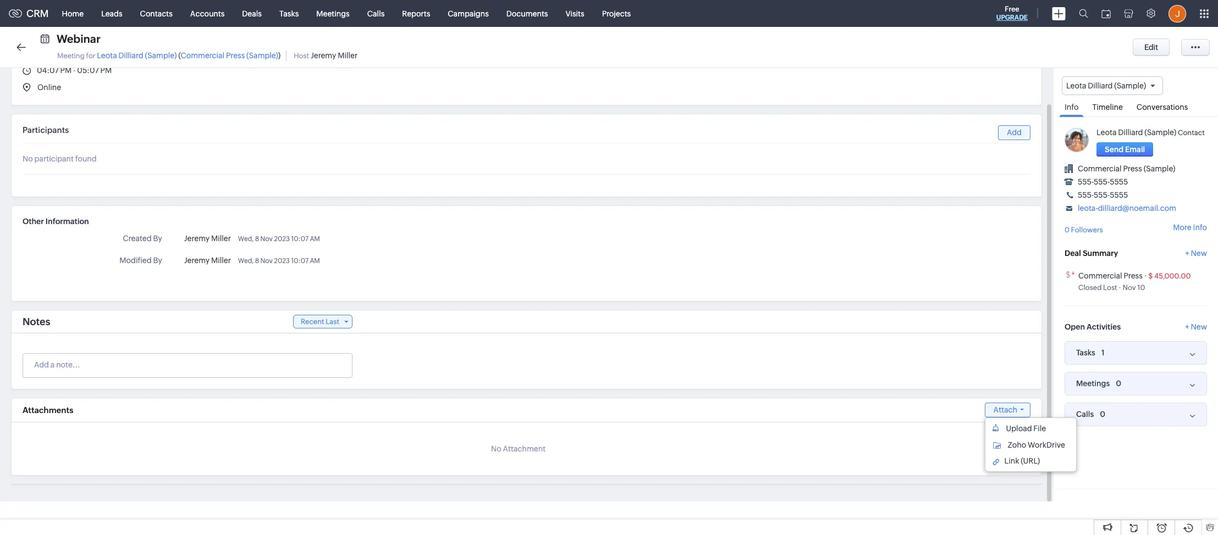 Task type: describe. For each thing, give the bounding box(es) containing it.
summary
[[1083, 249, 1119, 258]]

deals link
[[233, 0, 271, 27]]

meeting
[[57, 52, 85, 60]]

(sample) left the host
[[247, 51, 278, 60]]

)
[[278, 51, 281, 60]]

conversations
[[1137, 103, 1189, 112]]

upgrade
[[997, 14, 1028, 21]]

(sample) for commercial press (sample)
[[1144, 165, 1176, 173]]

campaigns link
[[439, 0, 498, 27]]

nov for created by
[[260, 235, 273, 243]]

1 vertical spatial commercial press (sample) link
[[1078, 165, 1176, 173]]

leota-
[[1078, 204, 1098, 213]]

0 vertical spatial commercial press (sample) link
[[181, 51, 278, 60]]

deal
[[1065, 249, 1081, 258]]

05:07
[[77, 66, 99, 75]]

miller for created by
[[211, 234, 231, 243]]

last
[[326, 318, 339, 326]]

calendar image
[[1102, 9, 1111, 18]]

closed
[[1079, 284, 1102, 292]]

wed, for created by
[[238, 235, 254, 243]]

attachment
[[503, 445, 546, 454]]

2023 for created by
[[274, 235, 290, 243]]

create menu element
[[1046, 0, 1073, 27]]

zoho
[[1008, 441, 1027, 450]]

home link
[[53, 0, 92, 27]]

other information
[[23, 217, 89, 226]]

10:07 for modified by
[[291, 257, 309, 265]]

upload file
[[1006, 425, 1046, 433]]

more info link
[[1174, 224, 1208, 232]]

accounts link
[[181, 0, 233, 27]]

dilliard@noemail.com
[[1098, 204, 1177, 213]]

no participant found
[[23, 155, 97, 163]]

commercial press · $ 45,000.00 closed lost · nov 10
[[1079, 272, 1191, 292]]

1 horizontal spatial leota dilliard (sample) link
[[1097, 128, 1177, 137]]

found
[[75, 155, 97, 163]]

visits
[[566, 9, 585, 18]]

1
[[1102, 349, 1105, 357]]

tasks link
[[271, 0, 308, 27]]

upload
[[1006, 425, 1032, 433]]

link (url)
[[1005, 457, 1040, 466]]

wed, 8 nov 2023 10:07 am for created by
[[238, 235, 320, 243]]

(sample) for leota dilliard (sample)
[[1115, 81, 1146, 90]]

contact
[[1178, 129, 1205, 137]]

0 vertical spatial jeremy
[[311, 51, 336, 60]]

dilliard for leota dilliard (sample) contact
[[1119, 128, 1143, 137]]

jeremy miller for created by
[[184, 234, 231, 243]]

by for modified by
[[153, 256, 162, 265]]

0 vertical spatial miller
[[338, 51, 358, 60]]

deal summary
[[1065, 249, 1119, 258]]

04:07 pm - 05:07 pm
[[37, 66, 112, 75]]

0 horizontal spatial leota
[[97, 51, 117, 60]]

followers
[[1071, 226, 1103, 234]]

info link
[[1060, 95, 1085, 117]]

leota dilliard (sample)
[[1067, 81, 1146, 90]]

modified by
[[120, 256, 162, 265]]

am for modified by
[[310, 257, 320, 265]]

open
[[1065, 323, 1085, 332]]

participants
[[23, 125, 69, 135]]

timeline link
[[1087, 95, 1129, 117]]

file
[[1034, 425, 1046, 433]]

1 pm from the left
[[60, 66, 72, 75]]

Add a note... field
[[23, 360, 352, 371]]

visits link
[[557, 0, 593, 27]]

deals
[[242, 9, 262, 18]]

online
[[37, 83, 61, 92]]

0 horizontal spatial leota dilliard (sample) link
[[97, 51, 177, 60]]

2 555-555-5555 from the top
[[1078, 191, 1128, 200]]

leads
[[101, 9, 122, 18]]

1 horizontal spatial ·
[[1145, 272, 1147, 280]]

commercial for commercial press · $ 45,000.00 closed lost · nov 10
[[1079, 272, 1123, 280]]

2 + new from the top
[[1186, 323, 1208, 332]]

leota-dilliard@noemail.com link
[[1078, 204, 1177, 213]]

free
[[1005, 5, 1020, 13]]

0 horizontal spatial dilliard
[[119, 51, 143, 60]]

home
[[62, 9, 84, 18]]

attach
[[994, 406, 1018, 415]]

8 for created by
[[255, 235, 259, 243]]

1 5555 from the top
[[1110, 178, 1128, 187]]

(
[[178, 51, 181, 60]]

projects
[[602, 9, 631, 18]]

activities
[[1087, 323, 1121, 332]]

modified
[[120, 256, 152, 265]]

45,000.00
[[1155, 272, 1191, 280]]

8 for modified by
[[255, 257, 259, 265]]

press for commercial press (sample)
[[1124, 165, 1142, 173]]

1 vertical spatial info
[[1194, 224, 1208, 232]]

free upgrade
[[997, 5, 1028, 21]]

2023 for modified by
[[274, 257, 290, 265]]

projects link
[[593, 0, 640, 27]]

host
[[294, 52, 309, 60]]

jeremy for modified by
[[184, 256, 210, 265]]

for
[[86, 52, 96, 60]]

meeting for leota dilliard (sample) ( commercial press (sample) )
[[57, 51, 281, 60]]

link
[[1005, 457, 1020, 466]]

no for no participant found
[[23, 155, 33, 163]]

1 horizontal spatial calls
[[1077, 410, 1094, 419]]

calls inside 'link'
[[367, 9, 385, 18]]

crm
[[26, 8, 49, 19]]

open activities
[[1065, 323, 1121, 332]]

wed, for modified by
[[238, 257, 254, 265]]

(sample) for leota dilliard (sample) contact
[[1145, 128, 1177, 137]]

reports
[[402, 9, 430, 18]]

search image
[[1079, 9, 1089, 18]]

jeremy miller for modified by
[[184, 256, 231, 265]]

0 horizontal spatial 0
[[1065, 226, 1070, 234]]

calls link
[[359, 0, 393, 27]]

documents link
[[498, 0, 557, 27]]

0 vertical spatial press
[[226, 51, 245, 60]]

other
[[23, 217, 44, 226]]

2 new from the top
[[1191, 323, 1208, 332]]

miller for modified by
[[211, 256, 231, 265]]

attachments
[[23, 406, 73, 415]]



Task type: vqa. For each thing, say whether or not it's contained in the screenshot.
By related to Created By
yes



Task type: locate. For each thing, give the bounding box(es) containing it.
None button
[[1133, 39, 1170, 56], [1097, 143, 1154, 157], [1133, 39, 1170, 56], [1097, 143, 1154, 157]]

+ down 45,000.00
[[1186, 323, 1190, 332]]

1 vertical spatial meetings
[[1077, 380, 1110, 388]]

conversations link
[[1132, 95, 1194, 117]]

555-555-5555
[[1078, 178, 1128, 187], [1078, 191, 1128, 200]]

1 vertical spatial calls
[[1077, 410, 1094, 419]]

(sample) down conversations
[[1145, 128, 1177, 137]]

dilliard right for
[[119, 51, 143, 60]]

2023
[[274, 235, 290, 243], [274, 257, 290, 265]]

(url)
[[1021, 457, 1040, 466]]

contacts link
[[131, 0, 181, 27]]

lost
[[1104, 284, 1118, 292]]

1 horizontal spatial no
[[491, 445, 502, 454]]

1 am from the top
[[310, 235, 320, 243]]

by
[[153, 234, 162, 243], [153, 256, 162, 265]]

0 vertical spatial no
[[23, 155, 33, 163]]

webinar
[[57, 32, 101, 45]]

10:07 for created by
[[291, 235, 309, 243]]

0 horizontal spatial pm
[[60, 66, 72, 75]]

1 + from the top
[[1186, 249, 1190, 258]]

contacts
[[140, 9, 173, 18]]

workdrive
[[1028, 441, 1066, 450]]

1 2023 from the top
[[274, 235, 290, 243]]

wed, 8 nov 2023 10:07 am for modified by
[[238, 257, 320, 265]]

meetings
[[316, 9, 350, 18], [1077, 380, 1110, 388]]

new
[[1191, 249, 1208, 258], [1191, 323, 1208, 332]]

2 8 from the top
[[255, 257, 259, 265]]

jeremy for created by
[[184, 234, 210, 243]]

2 jeremy miller from the top
[[184, 256, 231, 265]]

dilliard
[[119, 51, 143, 60], [1088, 81, 1113, 90], [1119, 128, 1143, 137]]

0 vertical spatial 8
[[255, 235, 259, 243]]

· left $
[[1145, 272, 1147, 280]]

8
[[255, 235, 259, 243], [255, 257, 259, 265]]

Leota Dilliard (Sample) field
[[1062, 76, 1164, 95]]

1 horizontal spatial commercial press (sample) link
[[1078, 165, 1176, 173]]

timeline
[[1093, 103, 1123, 112]]

leota down timeline
[[1097, 128, 1117, 137]]

leota dilliard (sample) link down conversations
[[1097, 128, 1177, 137]]

0 vertical spatial leota dilliard (sample) link
[[97, 51, 177, 60]]

0 vertical spatial commercial
[[181, 51, 225, 60]]

leota for leota dilliard (sample)
[[1067, 81, 1087, 90]]

1 horizontal spatial meetings
[[1077, 380, 1110, 388]]

1 vertical spatial press
[[1124, 165, 1142, 173]]

commercial for commercial press (sample)
[[1078, 165, 1122, 173]]

1 jeremy miller from the top
[[184, 234, 231, 243]]

1 vertical spatial +
[[1186, 323, 1190, 332]]

1 vertical spatial by
[[153, 256, 162, 265]]

2 by from the top
[[153, 256, 162, 265]]

1 vertical spatial miller
[[211, 234, 231, 243]]

no left attachment at the bottom left of the page
[[491, 445, 502, 454]]

0 vertical spatial + new
[[1186, 249, 1208, 258]]

2 vertical spatial commercial
[[1079, 272, 1123, 280]]

commercial up leota-
[[1078, 165, 1122, 173]]

2 vertical spatial 0
[[1100, 410, 1106, 419]]

0 vertical spatial tasks
[[279, 9, 299, 18]]

2 horizontal spatial leota
[[1097, 128, 1117, 137]]

info inside 'link'
[[1065, 103, 1079, 112]]

0 horizontal spatial calls
[[367, 9, 385, 18]]

10:07
[[291, 235, 309, 243], [291, 257, 309, 265]]

pm
[[60, 66, 72, 75], [100, 66, 112, 75]]

recent
[[301, 318, 324, 326]]

add
[[1007, 128, 1022, 137]]

2 pm from the left
[[100, 66, 112, 75]]

commercial up lost
[[1079, 272, 1123, 280]]

leota dilliard (sample) contact
[[1097, 128, 1205, 137]]

pm right 05:07
[[100, 66, 112, 75]]

1 vertical spatial nov
[[260, 257, 273, 265]]

leota up info 'link'
[[1067, 81, 1087, 90]]

+ down more info
[[1186, 249, 1190, 258]]

attach link
[[985, 403, 1031, 418]]

create menu image
[[1052, 7, 1066, 20]]

pm left -
[[60, 66, 72, 75]]

(sample) inside field
[[1115, 81, 1146, 90]]

0 vertical spatial by
[[153, 234, 162, 243]]

leota dilliard (sample) link left (
[[97, 51, 177, 60]]

more info
[[1174, 224, 1208, 232]]

2 vertical spatial jeremy
[[184, 256, 210, 265]]

· right lost
[[1119, 284, 1122, 292]]

0 vertical spatial meetings
[[316, 9, 350, 18]]

1 vertical spatial 10:07
[[291, 257, 309, 265]]

1 vertical spatial jeremy miller
[[184, 256, 231, 265]]

1 vertical spatial wed, 8 nov 2023 10:07 am
[[238, 257, 320, 265]]

1 horizontal spatial leota
[[1067, 81, 1087, 90]]

1 vertical spatial dilliard
[[1088, 81, 1113, 90]]

0 vertical spatial leota
[[97, 51, 117, 60]]

0 vertical spatial 555-555-5555
[[1078, 178, 1128, 187]]

commercial press (sample) link up the leota-dilliard@noemail.com
[[1078, 165, 1176, 173]]

1 vertical spatial 8
[[255, 257, 259, 265]]

0 vertical spatial am
[[310, 235, 320, 243]]

0 vertical spatial dilliard
[[119, 51, 143, 60]]

2 2023 from the top
[[274, 257, 290, 265]]

0
[[1065, 226, 1070, 234], [1116, 379, 1122, 388], [1100, 410, 1106, 419]]

0 vertical spatial jeremy miller
[[184, 234, 231, 243]]

0 vertical spatial new
[[1191, 249, 1208, 258]]

5555 up leota-dilliard@noemail.com "link"
[[1110, 191, 1128, 200]]

dilliard up timeline link
[[1088, 81, 1113, 90]]

2 wed, 8 nov 2023 10:07 am from the top
[[238, 257, 320, 265]]

host jeremy miller
[[294, 51, 358, 60]]

1 vertical spatial new
[[1191, 323, 1208, 332]]

1 horizontal spatial 0
[[1100, 410, 1106, 419]]

tasks
[[279, 9, 299, 18], [1077, 349, 1096, 358]]

2 vertical spatial miller
[[211, 256, 231, 265]]

1 vertical spatial 5555
[[1110, 191, 1128, 200]]

1 wed, 8 nov 2023 10:07 am from the top
[[238, 235, 320, 243]]

0 vertical spatial 5555
[[1110, 178, 1128, 187]]

1 vertical spatial wed,
[[238, 257, 254, 265]]

0 vertical spatial 2023
[[274, 235, 290, 243]]

commercial press (sample)
[[1078, 165, 1176, 173]]

no
[[23, 155, 33, 163], [491, 445, 502, 454]]

commercial press (sample) link
[[181, 51, 278, 60], [1078, 165, 1176, 173]]

campaigns
[[448, 9, 489, 18]]

1 8 from the top
[[255, 235, 259, 243]]

1 vertical spatial commercial
[[1078, 165, 1122, 173]]

leota-dilliard@noemail.com
[[1078, 204, 1177, 213]]

2 5555 from the top
[[1110, 191, 1128, 200]]

1 horizontal spatial tasks
[[1077, 349, 1096, 358]]

nov inside 'commercial press · $ 45,000.00 closed lost · nov 10'
[[1123, 284, 1136, 292]]

press left )
[[226, 51, 245, 60]]

1 horizontal spatial dilliard
[[1088, 81, 1113, 90]]

tasks left 1
[[1077, 349, 1096, 358]]

press for commercial press · $ 45,000.00 closed lost · nov 10
[[1124, 272, 1143, 280]]

0 horizontal spatial no
[[23, 155, 33, 163]]

1 10:07 from the top
[[291, 235, 309, 243]]

1 vertical spatial ·
[[1119, 284, 1122, 292]]

2 10:07 from the top
[[291, 257, 309, 265]]

1 horizontal spatial info
[[1194, 224, 1208, 232]]

1 vertical spatial 555-555-5555
[[1078, 191, 1128, 200]]

0 followers
[[1065, 226, 1103, 234]]

leota for leota dilliard (sample) contact
[[1097, 128, 1117, 137]]

by right modified
[[153, 256, 162, 265]]

participant
[[34, 155, 74, 163]]

0 vertical spatial wed, 8 nov 2023 10:07 am
[[238, 235, 320, 243]]

reports link
[[393, 0, 439, 27]]

no attachment
[[491, 445, 546, 454]]

1 vertical spatial 2023
[[274, 257, 290, 265]]

1 vertical spatial jeremy
[[184, 234, 210, 243]]

no for no attachment
[[491, 445, 502, 454]]

2 horizontal spatial dilliard
[[1119, 128, 1143, 137]]

documents
[[507, 9, 548, 18]]

leota
[[97, 51, 117, 60], [1067, 81, 1087, 90], [1097, 128, 1117, 137]]

press up 10
[[1124, 272, 1143, 280]]

+ new link
[[1186, 249, 1208, 263]]

dilliard for leota dilliard (sample)
[[1088, 81, 1113, 90]]

04:07
[[37, 66, 59, 75]]

2 vertical spatial leota
[[1097, 128, 1117, 137]]

by right created
[[153, 234, 162, 243]]

2 wed, from the top
[[238, 257, 254, 265]]

2 am from the top
[[310, 257, 320, 265]]

2 + from the top
[[1186, 323, 1190, 332]]

1 vertical spatial 0
[[1116, 379, 1122, 388]]

0 horizontal spatial meetings
[[316, 9, 350, 18]]

1 vertical spatial tasks
[[1077, 349, 1096, 358]]

am for created by
[[310, 235, 320, 243]]

press up dilliard@noemail.com
[[1124, 165, 1142, 173]]

press inside 'commercial press · $ 45,000.00 closed lost · nov 10'
[[1124, 272, 1143, 280]]

add link
[[998, 125, 1031, 140]]

1 new from the top
[[1191, 249, 1208, 258]]

1 + new from the top
[[1186, 249, 1208, 258]]

crm link
[[9, 8, 49, 19]]

(sample) left (
[[145, 51, 177, 60]]

1 vertical spatial leota
[[1067, 81, 1087, 90]]

1 by from the top
[[153, 234, 162, 243]]

$
[[1149, 272, 1153, 280]]

0 vertical spatial +
[[1186, 249, 1190, 258]]

0 vertical spatial info
[[1065, 103, 1079, 112]]

miller
[[338, 51, 358, 60], [211, 234, 231, 243], [211, 256, 231, 265]]

0 horizontal spatial ·
[[1119, 284, 1122, 292]]

profile image
[[1169, 5, 1187, 22]]

1 vertical spatial leota dilliard (sample) link
[[1097, 128, 1177, 137]]

by for created by
[[153, 234, 162, 243]]

tasks right deals
[[279, 9, 299, 18]]

555-555-5555 up leota-
[[1078, 191, 1128, 200]]

information
[[46, 217, 89, 226]]

0 vertical spatial 10:07
[[291, 235, 309, 243]]

2 horizontal spatial 0
[[1116, 379, 1122, 388]]

accounts
[[190, 9, 225, 18]]

commercial
[[181, 51, 225, 60], [1078, 165, 1122, 173], [1079, 272, 1123, 280]]

0 vertical spatial 0
[[1065, 226, 1070, 234]]

info left timeline
[[1065, 103, 1079, 112]]

am
[[310, 235, 320, 243], [310, 257, 320, 265]]

created by
[[123, 234, 162, 243]]

555-555-5555 down commercial press (sample)
[[1078, 178, 1128, 187]]

0 horizontal spatial commercial press (sample) link
[[181, 51, 278, 60]]

created
[[123, 234, 152, 243]]

5555
[[1110, 178, 1128, 187], [1110, 191, 1128, 200]]

(sample) down leota dilliard (sample) contact
[[1144, 165, 1176, 173]]

2 vertical spatial press
[[1124, 272, 1143, 280]]

commercial press (sample) link down accounts
[[181, 51, 278, 60]]

jeremy
[[311, 51, 336, 60], [184, 234, 210, 243], [184, 256, 210, 265]]

1 555-555-5555 from the top
[[1078, 178, 1128, 187]]

+ new
[[1186, 249, 1208, 258], [1186, 323, 1208, 332]]

2 vertical spatial dilliard
[[1119, 128, 1143, 137]]

0 for meetings
[[1116, 379, 1122, 388]]

commercial press link
[[1079, 272, 1143, 280]]

search element
[[1073, 0, 1095, 27]]

0 vertical spatial calls
[[367, 9, 385, 18]]

meetings link
[[308, 0, 359, 27]]

commercial down accounts
[[181, 51, 225, 60]]

-
[[73, 66, 76, 75]]

more
[[1174, 224, 1192, 232]]

0 vertical spatial nov
[[260, 235, 273, 243]]

meetings down 1
[[1077, 380, 1110, 388]]

(sample) up timeline link
[[1115, 81, 1146, 90]]

dilliard inside field
[[1088, 81, 1113, 90]]

recent last
[[301, 318, 339, 326]]

5555 down commercial press (sample)
[[1110, 178, 1128, 187]]

1 vertical spatial no
[[491, 445, 502, 454]]

commercial inside 'commercial press · $ 45,000.00 closed lost · nov 10'
[[1079, 272, 1123, 280]]

0 for calls
[[1100, 410, 1106, 419]]

1 horizontal spatial pm
[[100, 66, 112, 75]]

0 horizontal spatial tasks
[[279, 9, 299, 18]]

nov for modified by
[[260, 257, 273, 265]]

dilliard down timeline
[[1119, 128, 1143, 137]]

2 vertical spatial nov
[[1123, 284, 1136, 292]]

0 vertical spatial wed,
[[238, 235, 254, 243]]

profile element
[[1162, 0, 1193, 27]]

no left participant
[[23, 155, 33, 163]]

meetings up host jeremy miller
[[316, 9, 350, 18]]

notes
[[23, 316, 50, 328]]

1 vertical spatial am
[[310, 257, 320, 265]]

1 wed, from the top
[[238, 235, 254, 243]]

info right more
[[1194, 224, 1208, 232]]

10
[[1138, 284, 1146, 292]]

·
[[1145, 272, 1147, 280], [1119, 284, 1122, 292]]

0 vertical spatial ·
[[1145, 272, 1147, 280]]

leota right for
[[97, 51, 117, 60]]

1 vertical spatial + new
[[1186, 323, 1208, 332]]

leota inside field
[[1067, 81, 1087, 90]]

+ inside + new link
[[1186, 249, 1190, 258]]

0 horizontal spatial info
[[1065, 103, 1079, 112]]



